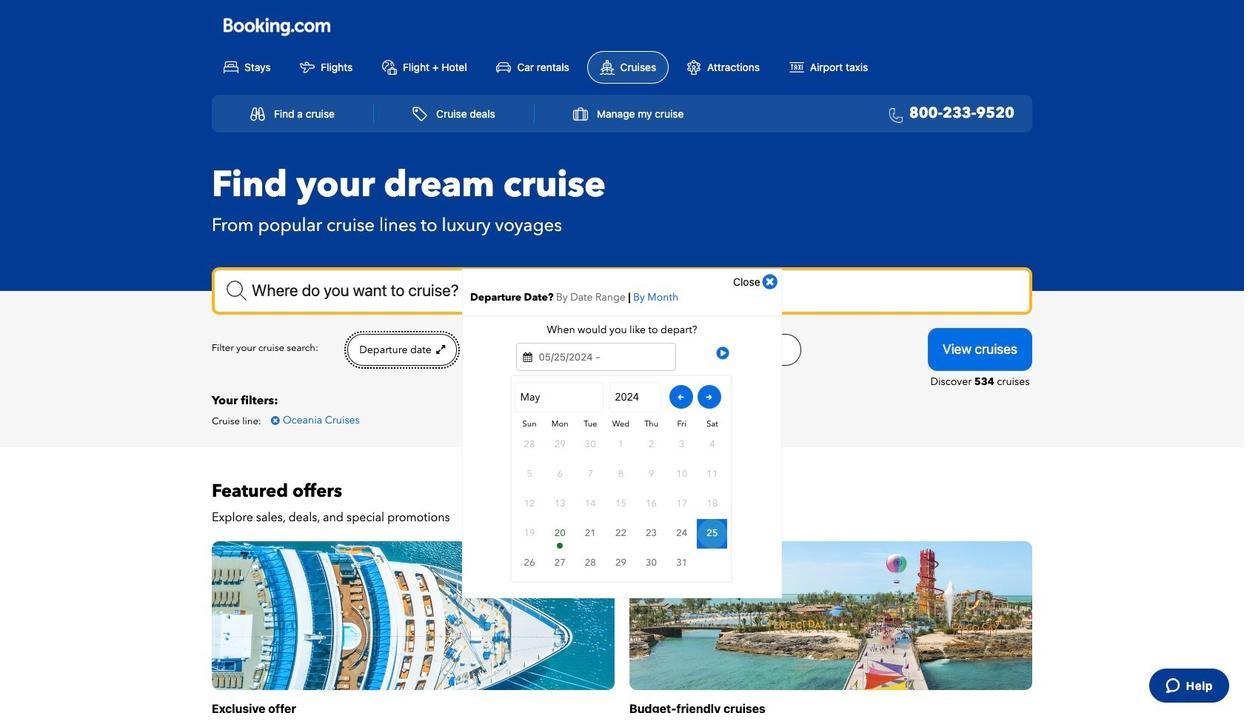 Task type: locate. For each thing, give the bounding box(es) containing it.
open the departure date cruise search filter menu image
[[434, 344, 445, 355]]

travel menu navigation
[[212, 95, 1032, 132]]

MM/DD/YYYY - MM/DD/YYYY text field
[[516, 343, 676, 371]]

open the cruiseline cruise search filter menu image
[[769, 344, 780, 355]]

None field
[[212, 267, 1032, 315]]

open the trip length cruise search filter menu image
[[545, 344, 556, 355]]

Where do you want to cruise? text field
[[212, 267, 1032, 315]]

open the departure port cruise search filter menu image
[[664, 344, 675, 355]]



Task type: vqa. For each thing, say whether or not it's contained in the screenshot.
the Deck in Deck Plans dropdown button
no



Task type: describe. For each thing, give the bounding box(es) containing it.
calendar image
[[523, 352, 532, 362]]

cheap cruises image
[[630, 541, 1032, 690]]

play circle image
[[716, 346, 729, 360]]

booking.com home image
[[224, 17, 330, 37]]

times circle image
[[763, 273, 778, 291]]

oceania cruises has been selected for your cruise search filter. remove oceania cruises from your cruise search filter. image
[[271, 415, 280, 426]]

cruise sale image
[[212, 541, 615, 690]]



